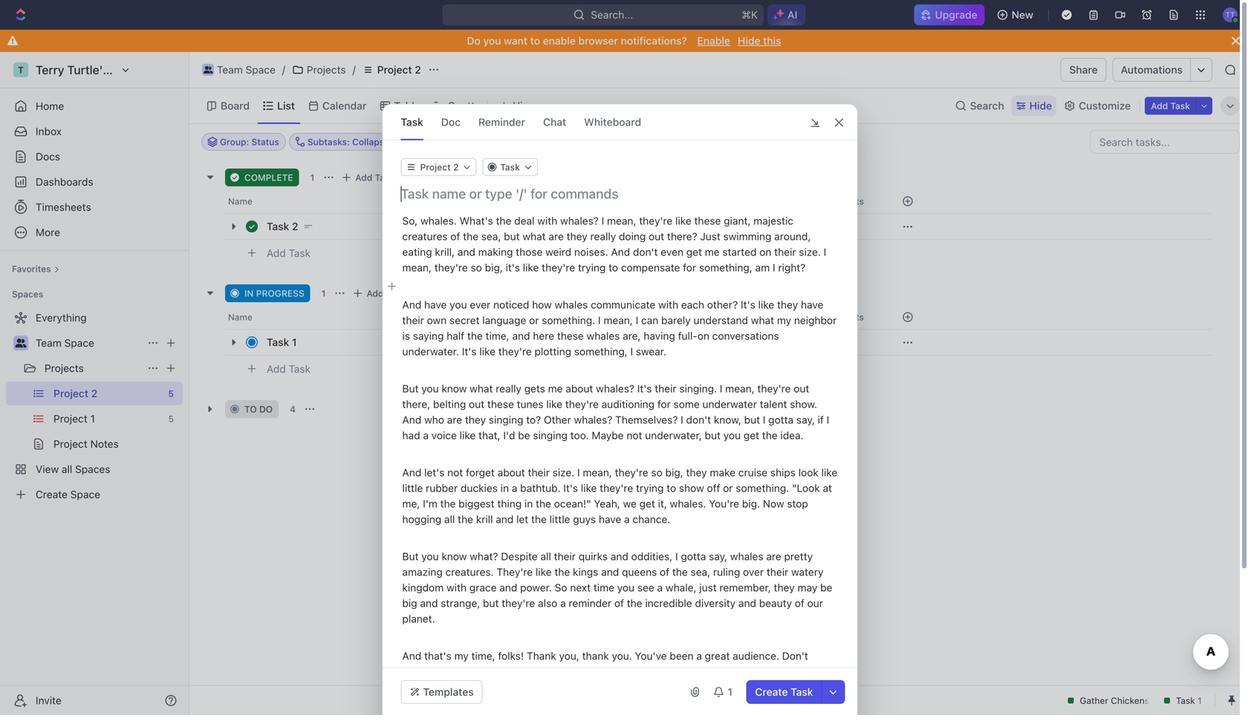 Task type: describe. For each thing, give the bounding box(es) containing it.
themselves?
[[615, 414, 678, 426]]

sea, inside but you know what? despite all their quirks and oddities, i gotta say, whales are pretty amazing creatures. they're like the kings and queens of the sea, ruling over their watery kingdom with grace and power. so next time you see a whale, just remember, they may be big and strange, but they're also a reminder of the incredible diversity and beauty of our planet.
[[691, 566, 710, 578]]

the down bathtub.
[[536, 498, 551, 510]]

out inside so, whales. what's the deal with whales? i mean, they're like these giant, majestic creatures of the sea, but what are they really doing out there? just swimming around, eating krill, and making those weird noises. and don't even get me started on their size. i mean, they're so big, it's like they're trying to compensate for something, am i right?
[[649, 230, 664, 243]]

user group image
[[15, 339, 26, 348]]

assignees button
[[610, 133, 679, 151]]

like inside but you know what? despite all their quirks and oddities, i gotta say, whales are pretty amazing creatures. they're like the kings and queens of the sea, ruling over their watery kingdom with grace and power. so next time you see a whale, just remember, they may be big and strange, but they're also a reminder of the incredible diversity and beauty of our planet.
[[536, 566, 552, 578]]

sidebar navigation
[[0, 52, 189, 716]]

customize
[[1079, 100, 1131, 112]]

task button
[[401, 105, 423, 140]]

dashboards link
[[6, 170, 183, 194]]

a down we
[[624, 513, 630, 526]]

space inside sidebar navigation
[[64, 337, 94, 349]]

customize button
[[1060, 95, 1136, 116]]

like down am
[[758, 299, 774, 311]]

be inside but you know what really gets me about whales? it's their singing. i mean, they're out there, belting out these tunes like they're auditioning for some underwater talent show. and who are they singing to? other whales? themselves? i don't know, but i gotta say, if i had a voice like that, i'd be singing too. maybe not underwater, but you get the idea.
[[518, 429, 530, 442]]

forget inside 'and that's my time, folks! thank you, thank you. you've been a great audience. don't forget to tip your waitstaff and have a whale of a day!'
[[402, 666, 431, 678]]

add task for add task button below task 2
[[267, 247, 311, 259]]

say, inside but you know what really gets me about whales? it's their singing. i mean, they're out there, belting out these tunes like they're auditioning for some underwater talent show. and who are they singing to? other whales? themselves? i don't know, but i gotta say, if i had a voice like that, i'd be singing too. maybe not underwater, but you get the idea.
[[797, 414, 815, 426]]

add task button up task 2 link
[[338, 169, 401, 187]]

i right am
[[773, 262, 775, 274]]

thank
[[527, 650, 556, 662]]

the down what's
[[463, 230, 479, 243]]

power.
[[520, 582, 552, 594]]

task down the complete
[[267, 220, 289, 233]]

deal
[[514, 215, 535, 227]]

1 vertical spatial whales?
[[596, 383, 635, 395]]

2 / from the left
[[353, 64, 356, 76]]

it's inside but you know what really gets me about whales? it's their singing. i mean, they're out there, belting out these tunes like they're auditioning for some underwater talent show. and who are they singing to? other whales? themselves? i don't know, but i gotta say, if i had a voice like that, i'd be singing too. maybe not underwater, but you get the idea.
[[637, 383, 652, 395]]

get inside but you know what really gets me about whales? it's their singing. i mean, they're out there, belting out these tunes like they're auditioning for some underwater talent show. and who are they singing to? other whales? themselves? i don't know, but i gotta say, if i had a voice like that, i'd be singing too. maybe not underwater, but you get the idea.
[[744, 429, 759, 442]]

the left 'deal' at the left of the page
[[496, 215, 512, 227]]

stop
[[787, 498, 808, 510]]

size. inside so, whales. what's the deal with whales? i mean, they're like these giant, majestic creatures of the sea, but what are they really doing out there? just swimming around, eating krill, and making those weird noises. and don't even get me started on their size. i mean, they're so big, it's like they're trying to compensate for something, am i right?
[[799, 246, 821, 258]]

weird
[[546, 246, 572, 258]]

and down remember,
[[739, 597, 756, 610]]

you left see
[[617, 582, 635, 594]]

do
[[259, 404, 273, 415]]

share
[[1070, 64, 1098, 76]]

it's inside the and let's not forget about their size. i mean, they're so big, they make cruise ships look like little rubber duckies in a bathtub. it's like they're trying to show off or something. "look at me, i'm the biggest thing in the ocean!" yeah, we get it, whales. you're big. now stop hogging all the krill and let the little guys have a chance.
[[563, 482, 578, 494]]

not inside but you know what really gets me about whales? it's their singing. i mean, they're out there, belting out these tunes like they're auditioning for some underwater talent show. and who are they singing to? other whales? themselves? i don't know, but i gotta say, if i had a voice like that, i'd be singing too. maybe not underwater, but you get the idea.
[[627, 429, 642, 442]]

reminder button
[[479, 105, 525, 140]]

and inside and have you ever noticed how whales communicate with each other? it's like they have their own secret language or something. i mean, i can barely understand what my neighbor is saying half the time, and here these whales are, having full-on conversations underwater. it's like they're plotting something, i swear.
[[512, 330, 530, 342]]

each
[[681, 299, 704, 311]]

add task for add task button on top of the search tasks... text field
[[1151, 101, 1190, 111]]

giant,
[[724, 215, 751, 227]]

all inside but you know what? despite all their quirks and oddities, i gotta say, whales are pretty amazing creatures. they're like the kings and queens of the sea, ruling over their watery kingdom with grace and power. so next time you see a whale, just remember, they may be big and strange, but they're also a reminder of the incredible diversity and beauty of our planet.
[[541, 551, 551, 563]]

had
[[402, 429, 420, 442]]

gotta inside but you know what? despite all their quirks and oddities, i gotta say, whales are pretty amazing creatures. they're like the kings and queens of the sea, ruling over their watery kingdom with grace and power. so next time you see a whale, just remember, they may be big and strange, but they're also a reminder of the incredible diversity and beauty of our planet.
[[681, 551, 706, 563]]

1 horizontal spatial projects
[[307, 64, 346, 76]]

what inside and have you ever noticed how whales communicate with each other? it's like they have their own secret language or something. i mean, i can barely understand what my neighbor is saying half the time, and here these whales are, having full-on conversations underwater. it's like they're plotting something, i swear.
[[751, 314, 774, 327]]

and inside 'and that's my time, folks! thank you, thank you. you've been a great audience. don't forget to tip your waitstaff and have a whale of a day!'
[[530, 666, 548, 678]]

to inside the and let's not forget about their size. i mean, they're so big, they make cruise ships look like little rubber duckies in a bathtub. it's like they're trying to show off or something. "look at me, i'm the biggest thing in the ocean!" yeah, we get it, whales. you're big. now stop hogging all the krill and let the little guys have a chance.
[[667, 482, 676, 494]]

for inside so, whales. what's the deal with whales? i mean, they're like these giant, majestic creatures of the sea, but what are they really doing out there? just swimming around, eating krill, and making those weird noises. and don't even get me started on their size. i mean, they're so big, it's like they're trying to compensate for something, am i right?
[[683, 262, 696, 274]]

task down progress
[[267, 336, 289, 348]]

you've
[[635, 650, 667, 662]]

like up 'there?'
[[676, 215, 692, 227]]

it,
[[658, 498, 667, 510]]

know for creatures.
[[442, 551, 467, 563]]

a down you,
[[576, 666, 582, 678]]

tip
[[446, 666, 459, 678]]

4
[[290, 404, 296, 415]]

duckies
[[461, 482, 498, 494]]

you up there,
[[422, 383, 439, 395]]

we
[[623, 498, 637, 510]]

so
[[555, 582, 567, 594]]

add for add task button below task 2
[[267, 247, 286, 259]]

hide inside dropdown button
[[1030, 100, 1052, 112]]

underwater,
[[645, 429, 702, 442]]

a right the 'also'
[[560, 597, 566, 610]]

they're down the krill,
[[434, 262, 468, 274]]

create task
[[755, 686, 813, 698]]

and inside so, whales. what's the deal with whales? i mean, they're like these giant, majestic creatures of the sea, but what are they really doing out there? just swimming around, eating krill, and making those weird noises. and don't even get me started on their size. i mean, they're so big, it's like they're trying to compensate for something, am i right?
[[458, 246, 475, 258]]

get inside the and let's not forget about their size. i mean, they're so big, they make cruise ships look like little rubber duckies in a bathtub. it's like they're trying to show off or something. "look at me, i'm the biggest thing in the ocean!" yeah, we get it, whales. you're big. now stop hogging all the krill and let the little guys have a chance.
[[640, 498, 655, 510]]

task up task 2 link
[[375, 172, 395, 183]]

or inside the and let's not forget about their size. i mean, they're so big, they make cruise ships look like little rubber duckies in a bathtub. it's like they're trying to show off or something. "look at me, i'm the biggest thing in the ocean!" yeah, we get it, whales. you're big. now stop hogging all the krill and let the little guys have a chance.
[[723, 482, 733, 494]]

Task name or type '/' for commands text field
[[401, 185, 842, 203]]

docs link
[[6, 145, 183, 169]]

task 1
[[267, 336, 297, 348]]

so, whales. what's the deal with whales? i mean, they're like these giant, majestic creatures of the sea, but what are they really doing out there? just swimming around, eating krill, and making those weird noises. and don't even get me started on their size. i mean, they're so big, it's like they're trying to compensate for something, am i right?
[[402, 215, 829, 274]]

add task button down task 2
[[260, 244, 317, 262]]

0 horizontal spatial little
[[402, 482, 423, 494]]

on for started
[[760, 246, 772, 258]]

watery
[[791, 566, 824, 578]]

underwater
[[703, 398, 757, 411]]

idea.
[[781, 429, 804, 442]]

guys
[[573, 513, 596, 526]]

2 vertical spatial in
[[525, 498, 533, 510]]

whales? inside so, whales. what's the deal with whales? i mean, they're like these giant, majestic creatures of the sea, but what are they really doing out there? just swimming around, eating krill, and making those weird noises. and don't even get me started on their size. i mean, they're so big, it's like they're trying to compensate for something, am i right?
[[560, 215, 599, 227]]

these inside but you know what really gets me about whales? it's their singing. i mean, they're out there, belting out these tunes like they're auditioning for some underwater talent show. and who are they singing to? other whales? themselves? i don't know, but i gotta say, if i had a voice like that, i'd be singing too. maybe not underwater, but you get the idea.
[[487, 398, 514, 411]]

1 / from the left
[[282, 64, 285, 76]]

time, inside and have you ever noticed how whales communicate with each other? it's like they have their own secret language or something. i mean, i can barely understand what my neighbor is saying half the time, and here these whales are, having full-on conversations underwater. it's like they're plotting something, i swear.
[[486, 330, 510, 342]]

a right been
[[697, 650, 702, 662]]

they're up other
[[565, 398, 599, 411]]

their inside so, whales. what's the deal with whales? i mean, they're like these giant, majestic creatures of the sea, but what are they really doing out there? just swimming around, eating krill, and making those weird noises. and don't even get me started on their size. i mean, they're so big, it's like they're trying to compensate for something, am i right?
[[774, 246, 796, 258]]

a up thing
[[512, 482, 517, 494]]

add task button down task 1
[[260, 360, 317, 378]]

add up task 1 link
[[367, 288, 384, 299]]

barely
[[661, 314, 691, 327]]

notifications?
[[621, 35, 687, 47]]

add task button up task 1 link
[[349, 285, 412, 302]]

who
[[424, 414, 444, 426]]

really inside but you know what really gets me about whales? it's their singing. i mean, they're out there, belting out these tunes like they're auditioning for some underwater talent show. and who are they singing to? other whales? themselves? i don't know, but i gotta say, if i had a voice like that, i'd be singing too. maybe not underwater, but you get the idea.
[[496, 383, 522, 395]]

diversity
[[695, 597, 736, 610]]

been
[[670, 650, 694, 662]]

their inside and have you ever noticed how whales communicate with each other? it's like they have their own secret language or something. i mean, i can barely understand what my neighbor is saying half the time, and here these whales are, having full-on conversations underwater. it's like they're plotting something, i swear.
[[402, 314, 424, 327]]

task down task 2
[[289, 247, 311, 259]]

krill,
[[435, 246, 455, 258]]

add for add task button below task 1
[[267, 363, 286, 375]]

inbox link
[[6, 120, 183, 143]]

there?
[[667, 230, 697, 243]]

the left krill
[[458, 513, 473, 526]]

let
[[516, 513, 529, 526]]

0 vertical spatial space
[[246, 64, 276, 76]]

me inside but you know what really gets me about whales? it's their singing. i mean, they're out there, belting out these tunes like they're auditioning for some underwater talent show. and who are they singing to? other whales? themselves? i don't know, but i gotta say, if i had a voice like that, i'd be singing too. maybe not underwater, but you get the idea.
[[548, 383, 563, 395]]

of down oddities,
[[660, 566, 670, 578]]

1 vertical spatial projects link
[[45, 357, 141, 380]]

these inside and have you ever noticed how whales communicate with each other? it's like they have their own secret language or something. i mean, i can barely understand what my neighbor is saying half the time, and here these whales are, having full-on conversations underwater. it's like they're plotting something, i swear.
[[557, 330, 584, 342]]

enable
[[697, 35, 730, 47]]

do
[[467, 35, 481, 47]]

progress
[[256, 288, 304, 299]]

task 2
[[267, 220, 298, 233]]

right?
[[778, 262, 806, 274]]

creatures.
[[446, 566, 494, 578]]

i down communicate
[[598, 314, 601, 327]]

with inside and have you ever noticed how whales communicate with each other? it's like they have their own secret language or something. i mean, i can barely understand what my neighbor is saying half the time, and here these whales are, having full-on conversations underwater. it's like they're plotting something, i swear.
[[658, 299, 678, 311]]

mean, up doing
[[607, 215, 636, 227]]

their right over
[[767, 566, 789, 578]]

whales. inside so, whales. what's the deal with whales? i mean, they're like these giant, majestic creatures of the sea, but what are they really doing out there? just swimming around, eating krill, and making those weird noises. and don't even get me started on their size. i mean, they're so big, it's like they're trying to compensate for something, am i right?
[[421, 215, 457, 227]]

the down rubber
[[440, 498, 456, 510]]

those
[[516, 246, 543, 258]]

know for belting
[[442, 383, 467, 395]]

1 inside 1 button
[[728, 686, 733, 698]]

task inside button
[[791, 686, 813, 698]]

me inside so, whales. what's the deal with whales? i mean, they're like these giant, majestic creatures of the sea, but what are they really doing out there? just swimming around, eating krill, and making those weird noises. and don't even get me started on their size. i mean, they're so big, it's like they're trying to compensate for something, am i right?
[[705, 246, 720, 258]]

task 2 link
[[263, 216, 482, 237]]

add up task 2 link
[[355, 172, 372, 183]]

the right let
[[531, 513, 547, 526]]

their inside but you know what really gets me about whales? it's their singing. i mean, they're out there, belting out these tunes like they're auditioning for some underwater talent show. and who are they singing to? other whales? themselves? i don't know, but i gotta say, if i had a voice like that, i'd be singing too. maybe not underwater, but you get the idea.
[[655, 383, 677, 395]]

really inside so, whales. what's the deal with whales? i mean, they're like these giant, majestic creatures of the sea, but what are they really doing out there? just swimming around, eating krill, and making those weird noises. and don't even get me started on their size. i mean, they're so big, it's like they're trying to compensate for something, am i right?
[[590, 230, 616, 243]]

0 vertical spatial team
[[217, 64, 243, 76]]

gantt link
[[445, 95, 475, 116]]

something. inside and have you ever noticed how whales communicate with each other? it's like they have their own secret language or something. i mean, i can barely understand what my neighbor is saying half the time, and here these whales are, having full-on conversations underwater. it's like they're plotting something, i swear.
[[542, 314, 595, 327]]

and inside but you know what really gets me about whales? it's their singing. i mean, they're out there, belting out these tunes like they're auditioning for some underwater talent show. and who are they singing to? other whales? themselves? i don't know, but i gotta say, if i had a voice like that, i'd be singing too. maybe not underwater, but you get the idea.
[[402, 414, 421, 426]]

show.
[[790, 398, 817, 411]]

1 horizontal spatial team space link
[[198, 61, 279, 79]]

task button
[[483, 158, 538, 176]]

add task up is
[[367, 288, 406, 299]]

to?
[[526, 414, 541, 426]]

and up the time
[[601, 566, 619, 578]]

1 vertical spatial little
[[550, 513, 570, 526]]

don't
[[782, 650, 808, 662]]

i'm
[[423, 498, 438, 510]]

be inside but you know what? despite all their quirks and oddities, i gotta say, whales are pretty amazing creatures. they're like the kings and queens of the sea, ruling over their watery kingdom with grace and power. so next time you see a whale, just remember, they may be big and strange, but they're also a reminder of the incredible diversity and beauty of our planet.
[[820, 582, 833, 594]]

get inside so, whales. what's the deal with whales? i mean, they're like these giant, majestic creatures of the sea, but what are they really doing out there? just swimming around, eating krill, and making those weird noises. and don't even get me started on their size. i mean, they're so big, it's like they're trying to compensate for something, am i right?
[[686, 246, 702, 258]]

1 horizontal spatial team space
[[217, 64, 276, 76]]

1 button
[[707, 681, 740, 704]]

1 horizontal spatial singing
[[533, 429, 568, 442]]

to inside so, whales. what's the deal with whales? i mean, they're like these giant, majestic creatures of the sea, but what are they really doing out there? just swimming around, eating krill, and making those weird noises. and don't even get me started on their size. i mean, they're so big, it's like they're trying to compensate for something, am i right?
[[609, 262, 618, 274]]

but for but you know what really gets me about whales? it's their singing. i mean, they're out there, belting out these tunes like they're auditioning for some underwater talent show. and who are they singing to? other whales? themselves? i don't know, but i gotta say, if i had a voice like that, i'd be singing too. maybe not underwater, but you get the idea.
[[402, 383, 419, 395]]

i'd
[[503, 429, 515, 442]]

have up own
[[424, 299, 447, 311]]

but for but you know what? despite all their quirks and oddities, i gotta say, whales are pretty amazing creatures. they're like the kings and queens of the sea, ruling over their watery kingdom with grace and power. so next time you see a whale, just remember, they may be big and strange, but they're also a reminder of the incredible diversity and beauty of our planet.
[[402, 551, 419, 563]]

noticed
[[493, 299, 529, 311]]

project
[[377, 64, 412, 76]]

our
[[807, 597, 823, 610]]

automations
[[1121, 64, 1183, 76]]

0 vertical spatial in
[[244, 288, 254, 299]]

search...
[[591, 9, 633, 21]]

they're down "weird"
[[542, 262, 575, 274]]

calendar
[[322, 100, 367, 112]]

of inside 'and that's my time, folks! thank you, thank you. you've been a great audience. don't forget to tip your waitstaff and have a whale of a day!'
[[615, 666, 625, 678]]

tree inside sidebar navigation
[[6, 306, 183, 507]]

reminder
[[479, 116, 525, 128]]

like down language
[[480, 346, 496, 358]]

you,
[[559, 650, 579, 662]]

team space inside sidebar navigation
[[36, 337, 94, 349]]

and for folks!
[[402, 650, 421, 662]]

it's down half
[[462, 346, 477, 358]]

know,
[[714, 414, 741, 426]]

here
[[533, 330, 554, 342]]

i right if
[[827, 414, 829, 426]]

1 right progress
[[321, 288, 326, 299]]

1 right the complete
[[310, 172, 315, 183]]

that,
[[479, 429, 501, 442]]

waitstaff
[[486, 666, 527, 678]]

and inside the and let's not forget about their size. i mean, they're so big, they make cruise ships look like little rubber duckies in a bathtub. it's like they're trying to show off or something. "look at me, i'm the biggest thing in the ocean!" yeah, we get it, whales. you're big. now stop hogging all the krill and let the little guys have a chance.
[[496, 513, 514, 526]]

something, inside and have you ever noticed how whales communicate with each other? it's like they have their own secret language or something. i mean, i can barely understand what my neighbor is saying half the time, and here these whales are, having full-on conversations underwater. it's like they're plotting something, i swear.
[[574, 346, 628, 358]]

like down the those
[[523, 262, 539, 274]]

they're up yeah,
[[600, 482, 633, 494]]

but inside but you know what? despite all their quirks and oddities, i gotta say, whales are pretty amazing creatures. they're like the kings and queens of the sea, ruling over their watery kingdom with grace and power. so next time you see a whale, just remember, they may be big and strange, but they're also a reminder of the incredible diversity and beauty of our planet.
[[483, 597, 499, 610]]

grace
[[469, 582, 497, 594]]

kings
[[573, 566, 598, 578]]

task down task 1
[[289, 363, 311, 375]]

automations button
[[1114, 59, 1190, 81]]

despite
[[501, 551, 538, 563]]

1 inside task 1 link
[[292, 336, 297, 348]]

doing
[[619, 230, 646, 243]]

about inside but you know what really gets me about whales? it's their singing. i mean, they're out there, belting out these tunes like they're auditioning for some underwater talent show. and who are they singing to? other whales? themselves? i don't know, but i gotta say, if i had a voice like that, i'd be singing too. maybe not underwater, but you get the idea.
[[566, 383, 593, 395]]

and up queens
[[611, 551, 629, 563]]

they're
[[497, 566, 533, 578]]

big, inside the and let's not forget about their size. i mean, they're so big, they make cruise ships look like little rubber duckies in a bathtub. it's like they're trying to show off or something. "look at me, i'm the biggest thing in the ocean!" yeah, we get it, whales. you're big. now stop hogging all the krill and let the little guys have a chance.
[[665, 467, 683, 479]]

but down 'know,'
[[705, 429, 721, 442]]

0 horizontal spatial team space link
[[36, 331, 141, 355]]

1 horizontal spatial in
[[501, 482, 509, 494]]

you down 'know,'
[[724, 429, 741, 442]]

own
[[427, 314, 447, 327]]

Search tasks... text field
[[1091, 131, 1239, 153]]

of left our
[[795, 597, 805, 610]]

task up the search tasks... text field
[[1171, 101, 1190, 111]]

have up neighbor
[[801, 299, 824, 311]]

the up so on the bottom of page
[[555, 566, 570, 578]]

task up is
[[386, 288, 406, 299]]

queens
[[622, 566, 657, 578]]

add task button up the search tasks... text field
[[1145, 97, 1196, 115]]

yeah,
[[594, 498, 620, 510]]

of down the time
[[614, 597, 624, 610]]

but right 'know,'
[[744, 414, 760, 426]]

and for noticed
[[402, 299, 421, 311]]

add task for add task button below task 1
[[267, 363, 311, 375]]

don't inside but you know what really gets me about whales? it's their singing. i mean, they're out there, belting out these tunes like they're auditioning for some underwater talent show. and who are they singing to? other whales? themselves? i don't know, but i gotta say, if i had a voice like that, i'd be singing too. maybe not underwater, but you get the idea.
[[686, 414, 711, 426]]

for inside but you know what really gets me about whales? it's their singing. i mean, they're out there, belting out these tunes like they're auditioning for some underwater talent show. and who are they singing to? other whales? themselves? i don't know, but i gotta say, if i had a voice like that, i'd be singing too. maybe not underwater, but you get the idea.
[[658, 398, 671, 411]]

2 vertical spatial whales?
[[574, 414, 612, 426]]

home link
[[6, 94, 183, 118]]

hogging
[[402, 513, 441, 526]]

this
[[763, 35, 781, 47]]

i down some
[[681, 414, 683, 426]]

timesheets
[[36, 201, 91, 213]]

i up neighbor
[[824, 246, 826, 258]]

dashboards
[[36, 176, 93, 188]]

incredible
[[645, 597, 692, 610]]

⌘k
[[742, 9, 758, 21]]

like up ocean!"
[[581, 482, 597, 494]]

what inside so, whales. what's the deal with whales? i mean, they're like these giant, majestic creatures of the sea, but what are they really doing out there? just swimming around, eating krill, and making those weird noises. and don't even get me started on their size. i mean, they're so big, it's like they're trying to compensate for something, am i right?
[[523, 230, 546, 243]]

forget inside the and let's not forget about their size. i mean, they're so big, they make cruise ships look like little rubber duckies in a bathtub. it's like they're trying to show off or something. "look at me, i'm the biggest thing in the ocean!" yeah, we get it, whales. you're big. now stop hogging all the krill and let the little guys have a chance.
[[466, 467, 495, 479]]

a left day!
[[628, 666, 633, 678]]

i down the are,
[[631, 346, 633, 358]]

and inside so, whales. what's the deal with whales? i mean, they're like these giant, majestic creatures of the sea, but what are they really doing out there? just swimming around, eating krill, and making those weird noises. and don't even get me started on their size. i mean, they're so big, it's like they're trying to compensate for something, am i right?
[[611, 246, 630, 258]]

you up amazing
[[422, 551, 439, 563]]

are inside but you know what? despite all their quirks and oddities, i gotta say, whales are pretty amazing creatures. they're like the kings and queens of the sea, ruling over their watery kingdom with grace and power. so next time you see a whale, just remember, they may be big and strange, but they're also a reminder of the incredible diversity and beauty of our planet.
[[766, 551, 782, 563]]

mean, inside and have you ever noticed how whales communicate with each other? it's like they have their own secret language or something. i mean, i can barely understand what my neighbor is saying half the time, and here these whales are, having full-on conversations underwater. it's like they're plotting something, i swear.
[[604, 314, 633, 327]]

mean, down eating
[[402, 262, 432, 274]]

time, inside 'and that's my time, folks! thank you, thank you. you've been a great audience. don't forget to tip your waitstaff and have a whale of a day!'
[[471, 650, 495, 662]]

i down talent in the right bottom of the page
[[763, 414, 766, 426]]

and down they're on the left bottom of the page
[[500, 582, 517, 594]]

pretty
[[784, 551, 813, 563]]

size. inside the and let's not forget about their size. i mean, they're so big, they make cruise ships look like little rubber duckies in a bathtub. it's like they're trying to show off or something. "look at me, i'm the biggest thing in the ocean!" yeah, we get it, whales. you're big. now stop hogging all the krill and let the little guys have a chance.
[[553, 467, 575, 479]]

thank
[[582, 650, 609, 662]]

what inside but you know what really gets me about whales? it's their singing. i mean, they're out there, belting out these tunes like they're auditioning for some underwater talent show. and who are they singing to? other whales? themselves? i don't know, but i gotta say, if i had a voice like that, i'd be singing too. maybe not underwater, but you get the idea.
[[470, 383, 493, 395]]

and down kingdom
[[420, 597, 438, 610]]

great
[[705, 650, 730, 662]]

like left that,
[[460, 429, 476, 442]]

their up kings
[[554, 551, 576, 563]]

don't inside so, whales. what's the deal with whales? i mean, they're like these giant, majestic creatures of the sea, but what are they really doing out there? just swimming around, eating krill, and making those weird noises. and don't even get me started on their size. i mean, they're so big, it's like they're trying to compensate for something, am i right?
[[633, 246, 658, 258]]



Task type: locate. For each thing, give the bounding box(es) containing it.
2 vertical spatial are
[[766, 551, 782, 563]]

dialog
[[382, 104, 858, 716]]

my inside 'and that's my time, folks! thank you, thank you. you've been a great audience. don't forget to tip your waitstaff and have a whale of a day!'
[[454, 650, 469, 662]]

1 vertical spatial all
[[541, 551, 551, 563]]

/ up calendar
[[353, 64, 356, 76]]

reminder
[[569, 597, 612, 610]]

0 vertical spatial size.
[[799, 246, 821, 258]]

ships
[[770, 467, 796, 479]]

to left compensate
[[609, 262, 618, 274]]

templates
[[423, 686, 474, 698]]

say, inside but you know what? despite all their quirks and oddities, i gotta say, whales are pretty amazing creatures. they're like the kings and queens of the sea, ruling over their watery kingdom with grace and power. so next time you see a whale, just remember, they may be big and strange, but they're also a reminder of the incredible diversity and beauty of our planet.
[[709, 551, 727, 563]]

are inside so, whales. what's the deal with whales? i mean, they're like these giant, majestic creatures of the sea, but what are they really doing out there? just swimming around, eating krill, and making those weird noises. and don't even get me started on their size. i mean, they're so big, it's like they're trying to compensate for something, am i right?
[[549, 230, 564, 243]]

a right see
[[657, 582, 663, 594]]

it's up ocean!"
[[563, 482, 578, 494]]

oddities,
[[631, 551, 673, 563]]

0 horizontal spatial get
[[640, 498, 655, 510]]

1 horizontal spatial these
[[557, 330, 584, 342]]

favorites
[[12, 264, 51, 274]]

of inside so, whales. what's the deal with whales? i mean, they're like these giant, majestic creatures of the sea, but what are they really doing out there? just swimming around, eating krill, and making those weird noises. and don't even get me started on their size. i mean, they're so big, it's like they're trying to compensate for something, am i right?
[[451, 230, 460, 243]]

whales? up auditioning
[[596, 383, 635, 395]]

and inside the and let's not forget about their size. i mean, they're so big, they make cruise ships look like little rubber duckies in a bathtub. it's like they're trying to show off or something. "look at me, i'm the biggest thing in the ocean!" yeah, we get it, whales. you're big. now stop hogging all the krill and let the little guys have a chance.
[[402, 467, 421, 479]]

0 horizontal spatial singing
[[489, 414, 523, 426]]

0 vertical spatial 2
[[415, 64, 421, 76]]

1 horizontal spatial space
[[246, 64, 276, 76]]

and let's not forget about their size. i mean, they're so big, they make cruise ships look like little rubber duckies in a bathtub. it's like they're trying to show off or something. "look at me, i'm the biggest thing in the ocean!" yeah, we get it, whales. you're big. now stop hogging all the krill and let the little guys have a chance.
[[402, 467, 840, 526]]

they inside the and let's not forget about their size. i mean, they're so big, they make cruise ships look like little rubber duckies in a bathtub. it's like they're trying to show off or something. "look at me, i'm the biggest thing in the ocean!" yeah, we get it, whales. you're big. now stop hogging all the krill and let the little guys have a chance.
[[686, 467, 707, 479]]

1 vertical spatial hide
[[1030, 100, 1052, 112]]

space right user group image
[[64, 337, 94, 349]]

0 horizontal spatial forget
[[402, 666, 431, 678]]

hide
[[738, 35, 761, 47], [1030, 100, 1052, 112], [780, 137, 800, 147]]

favorites button
[[6, 260, 66, 278]]

say, up ruling
[[709, 551, 727, 563]]

off
[[707, 482, 720, 494]]

1 horizontal spatial so
[[651, 467, 663, 479]]

know inside but you know what? despite all their quirks and oddities, i gotta say, whales are pretty amazing creatures. they're like the kings and queens of the sea, ruling over their watery kingdom with grace and power. so next time you see a whale, just remember, they may be big and strange, but they're also a reminder of the incredible diversity and beauty of our planet.
[[442, 551, 467, 563]]

2 vertical spatial out
[[469, 398, 485, 411]]

1 vertical spatial my
[[454, 650, 469, 662]]

or inside and have you ever noticed how whales communicate with each other? it's like they have their own secret language or something. i mean, i can barely understand what my neighbor is saying half the time, and here these whales are, having full-on conversations underwater. it's like they're plotting something, i swear.
[[529, 314, 539, 327]]

like
[[676, 215, 692, 227], [523, 262, 539, 274], [758, 299, 774, 311], [480, 346, 496, 358], [546, 398, 563, 411], [460, 429, 476, 442], [822, 467, 838, 479], [581, 482, 597, 494], [536, 566, 552, 578]]

add task button
[[1145, 97, 1196, 115], [338, 169, 401, 187], [260, 244, 317, 262], [349, 285, 412, 302], [260, 360, 317, 378]]

0 horizontal spatial me
[[548, 383, 563, 395]]

they inside but you know what really gets me about whales? it's their singing. i mean, they're out there, belting out these tunes like they're auditioning for some underwater talent show. and who are they singing to? other whales? themselves? i don't know, but i gotta say, if i had a voice like that, i'd be singing too. maybe not underwater, but you get the idea.
[[465, 414, 486, 426]]

2 vertical spatial with
[[447, 582, 467, 594]]

folks!
[[498, 650, 524, 662]]

their up right?
[[774, 246, 796, 258]]

1 know from the top
[[442, 383, 467, 395]]

1 vertical spatial projects
[[45, 362, 84, 374]]

about up thing
[[498, 467, 525, 479]]

something. up here
[[542, 314, 595, 327]]

of up the krill,
[[451, 230, 460, 243]]

list
[[277, 100, 295, 112]]

0 vertical spatial whales?
[[560, 215, 599, 227]]

what up that,
[[470, 383, 493, 395]]

they're up doing
[[639, 215, 673, 227]]

1 vertical spatial singing
[[533, 429, 568, 442]]

on inside so, whales. what's the deal with whales? i mean, they're like these giant, majestic creatures of the sea, but what are they really doing out there? just swimming around, eating krill, and making those weird noises. and don't even get me started on their size. i mean, they're so big, it's like they're trying to compensate for something, am i right?
[[760, 246, 772, 258]]

0 vertical spatial so
[[471, 262, 482, 274]]

1 vertical spatial size.
[[553, 467, 575, 479]]

1 horizontal spatial little
[[550, 513, 570, 526]]

are,
[[623, 330, 641, 342]]

on inside and have you ever noticed how whales communicate with each other? it's like they have their own secret language or something. i mean, i can barely understand what my neighbor is saying half the time, and here these whales are, having full-on conversations underwater. it's like they're plotting something, i swear.
[[698, 330, 710, 342]]

they up beauty
[[774, 582, 795, 594]]

in progress
[[244, 288, 304, 299]]

0 vertical spatial team space
[[217, 64, 276, 76]]

with
[[537, 215, 558, 227], [658, 299, 678, 311], [447, 582, 467, 594]]

whales. up creatures at the top
[[421, 215, 457, 227]]

0 vertical spatial not
[[627, 429, 642, 442]]

projects inside sidebar navigation
[[45, 362, 84, 374]]

big
[[402, 597, 417, 610]]

0 vertical spatial singing
[[489, 414, 523, 426]]

are inside but you know what really gets me about whales? it's their singing. i mean, they're out there, belting out these tunes like they're auditioning for some underwater talent show. and who are they singing to? other whales? themselves? i don't know, but i gotta say, if i had a voice like that, i'd be singing too. maybe not underwater, but you get the idea.
[[447, 414, 462, 426]]

so
[[471, 262, 482, 274], [651, 467, 663, 479]]

space
[[246, 64, 276, 76], [64, 337, 94, 349]]

2 know from the top
[[442, 551, 467, 563]]

1 horizontal spatial about
[[566, 383, 593, 395]]

1 vertical spatial but
[[402, 551, 419, 563]]

sea, inside so, whales. what's the deal with whales? i mean, they're like these giant, majestic creatures of the sea, but what are they really doing out there? just swimming around, eating krill, and making those weird noises. and don't even get me started on their size. i mean, they're so big, it's like they're trying to compensate for something, am i right?
[[481, 230, 501, 243]]

to right "want"
[[530, 35, 540, 47]]

what up conversations
[[751, 314, 774, 327]]

spaces
[[12, 289, 43, 299]]

voice
[[432, 429, 457, 442]]

0 vertical spatial whales
[[555, 299, 588, 311]]

whales right how
[[555, 299, 588, 311]]

2 for task 2
[[292, 220, 298, 233]]

add task up the search tasks... text field
[[1151, 101, 1190, 111]]

singing down other
[[533, 429, 568, 442]]

time
[[594, 582, 615, 594]]

their inside the and let's not forget about their size. i mean, they're so big, they make cruise ships look like little rubber duckies in a bathtub. it's like they're trying to show off or something. "look at me, i'm the biggest thing in the ocean!" yeah, we get it, whales. you're big. now stop hogging all the krill and let the little guys have a chance.
[[528, 467, 550, 479]]

task down table
[[401, 116, 423, 128]]

something. inside the and let's not forget about their size. i mean, they're so big, they make cruise ships look like little rubber duckies in a bathtub. it's like they're trying to show off or something. "look at me, i'm the biggest thing in the ocean!" yeah, we get it, whales. you're big. now stop hogging all the krill and let the little guys have a chance.
[[736, 482, 789, 494]]

these inside so, whales. what's the deal with whales? i mean, they're like these giant, majestic creatures of the sea, but what are they really doing out there? just swimming around, eating krill, and making those weird noises. and don't even get me started on their size. i mean, they're so big, it's like they're trying to compensate for something, am i right?
[[694, 215, 721, 227]]

may
[[798, 582, 818, 594]]

2 down the complete
[[292, 220, 298, 233]]

2 horizontal spatial are
[[766, 551, 782, 563]]

have inside 'and that's my time, folks! thank you, thank you. you've been a great audience. don't forget to tip your waitstaff and have a whale of a day!'
[[550, 666, 573, 678]]

1 horizontal spatial projects link
[[288, 61, 350, 79]]

trying inside so, whales. what's the deal with whales? i mean, they're like these giant, majestic creatures of the sea, but what are they really doing out there? just swimming around, eating krill, and making those weird noises. and don't even get me started on their size. i mean, they're so big, it's like they're trying to compensate for something, am i right?
[[578, 262, 606, 274]]

sea, up just on the right of the page
[[691, 566, 710, 578]]

a
[[423, 429, 429, 442], [512, 482, 517, 494], [624, 513, 630, 526], [657, 582, 663, 594], [560, 597, 566, 610], [697, 650, 702, 662], [576, 666, 582, 678], [628, 666, 633, 678]]

something, inside so, whales. what's the deal with whales? i mean, they're like these giant, majestic creatures of the sea, but what are they really doing out there? just swimming around, eating krill, and making those weird noises. and don't even get me started on their size. i mean, they're so big, it's like they're trying to compensate for something, am i right?
[[699, 262, 753, 274]]

trying down noises.
[[578, 262, 606, 274]]

1 vertical spatial trying
[[636, 482, 664, 494]]

audience.
[[733, 650, 779, 662]]

project 2 link
[[359, 61, 425, 79]]

and inside 'and that's my time, folks! thank you, thank you. you've been a great audience. don't forget to tip your waitstaff and have a whale of a day!'
[[402, 650, 421, 662]]

the inside and have you ever noticed how whales communicate with each other? it's like they have their own secret language or something. i mean, i can barely understand what my neighbor is saying half the time, and here these whales are, having full-on conversations underwater. it's like they're plotting something, i swear.
[[467, 330, 483, 342]]

1 horizontal spatial out
[[649, 230, 664, 243]]

space up "list" link
[[246, 64, 276, 76]]

see
[[637, 582, 654, 594]]

the down see
[[627, 597, 642, 610]]

0 vertical spatial sea,
[[481, 230, 501, 243]]

other?
[[707, 299, 738, 311]]

all
[[444, 513, 455, 526], [541, 551, 551, 563]]

they're inside but you know what? despite all their quirks and oddities, i gotta say, whales are pretty amazing creatures. they're like the kings and queens of the sea, ruling over their watery kingdom with grace and power. so next time you see a whale, just remember, they may be big and strange, but they're also a reminder of the incredible diversity and beauty of our planet.
[[502, 597, 535, 610]]

what
[[523, 230, 546, 243], [751, 314, 774, 327], [470, 383, 493, 395]]

big, down making on the left top of page
[[485, 262, 503, 274]]

out up the show.
[[794, 383, 809, 395]]

1 horizontal spatial something,
[[699, 262, 753, 274]]

it's right other?
[[741, 299, 756, 311]]

0 horizontal spatial /
[[282, 64, 285, 76]]

in up let
[[525, 498, 533, 510]]

underwater.
[[402, 346, 459, 358]]

1 vertical spatial sea,
[[691, 566, 710, 578]]

get down 'there?'
[[686, 246, 702, 258]]

0 horizontal spatial are
[[447, 414, 462, 426]]

1 vertical spatial don't
[[686, 414, 711, 426]]

and left let's at the bottom of the page
[[402, 467, 421, 479]]

they up noises.
[[567, 230, 588, 243]]

0 vertical spatial little
[[402, 482, 423, 494]]

not inside the and let's not forget about their size. i mean, they're so big, they make cruise ships look like little rubber duckies in a bathtub. it's like they're trying to show off or something. "look at me, i'm the biggest thing in the ocean!" yeah, we get it, whales. you're big. now stop hogging all the krill and let the little guys have a chance.
[[447, 467, 463, 479]]

1 vertical spatial gotta
[[681, 551, 706, 563]]

not up rubber
[[447, 467, 463, 479]]

big, inside so, whales. what's the deal with whales? i mean, they're like these giant, majestic creatures of the sea, but what are they really doing out there? just swimming around, eating krill, and making those weird noises. and don't even get me started on their size. i mean, they're so big, it's like they're trying to compensate for something, am i right?
[[485, 262, 503, 274]]

even
[[661, 246, 684, 258]]

1 horizontal spatial for
[[683, 262, 696, 274]]

0 vertical spatial big,
[[485, 262, 503, 274]]

they inside and have you ever noticed how whales communicate with each other? it's like they have their own secret language or something. i mean, i can barely understand what my neighbor is saying half the time, and here these whales are, having full-on conversations underwater. it's like they're plotting something, i swear.
[[777, 299, 798, 311]]

little down ocean!"
[[550, 513, 570, 526]]

with inside so, whales. what's the deal with whales? i mean, they're like these giant, majestic creatures of the sea, but what are they really doing out there? just swimming around, eating krill, and making those weird noises. and don't even get me started on their size. i mean, they're so big, it's like they're trying to compensate for something, am i right?
[[537, 215, 558, 227]]

2 horizontal spatial out
[[794, 383, 809, 395]]

it's up auditioning
[[637, 383, 652, 395]]

browser
[[579, 35, 618, 47]]

to left "do"
[[244, 404, 257, 415]]

1 horizontal spatial are
[[549, 230, 564, 243]]

0 vertical spatial but
[[402, 383, 419, 395]]

know up 'belting' at left bottom
[[442, 383, 467, 395]]

2 horizontal spatial get
[[744, 429, 759, 442]]

also
[[538, 597, 558, 610]]

know up creatures.
[[442, 551, 467, 563]]

0 horizontal spatial in
[[244, 288, 254, 299]]

you right do
[[483, 35, 501, 47]]

task right create
[[791, 686, 813, 698]]

gotta
[[768, 414, 794, 426], [681, 551, 706, 563]]

1 horizontal spatial 2
[[415, 64, 421, 76]]

and inside and have you ever noticed how whales communicate with each other? it's like they have their own secret language or something. i mean, i can barely understand what my neighbor is saying half the time, and here these whales are, having full-on conversations underwater. it's like they're plotting something, i swear.
[[402, 299, 421, 311]]

1 vertical spatial about
[[498, 467, 525, 479]]

have inside the and let's not forget about their size. i mean, they're so big, they make cruise ships look like little rubber duckies in a bathtub. it's like they're trying to show off or something. "look at me, i'm the biggest thing in the ocean!" yeah, we get it, whales. you're big. now stop hogging all the krill and let the little guys have a chance.
[[599, 513, 621, 526]]

inbox
[[36, 125, 62, 137]]

i up underwater
[[720, 383, 723, 395]]

doc
[[441, 116, 461, 128]]

my inside and have you ever noticed how whales communicate with each other? it's like they have their own secret language or something. i mean, i can barely understand what my neighbor is saying half the time, and here these whales are, having full-on conversations underwater. it's like they're plotting something, i swear.
[[777, 314, 791, 327]]

with inside but you know what? despite all their quirks and oddities, i gotta say, whales are pretty amazing creatures. they're like the kings and queens of the sea, ruling over their watery kingdom with grace and power. so next time you see a whale, just remember, they may be big and strange, but they're also a reminder of the incredible diversity and beauty of our planet.
[[447, 582, 467, 594]]

1 horizontal spatial /
[[353, 64, 356, 76]]

0 horizontal spatial big,
[[485, 262, 503, 274]]

0 vertical spatial what
[[523, 230, 546, 243]]

0 vertical spatial for
[[683, 262, 696, 274]]

hide inside button
[[780, 137, 800, 147]]

1 horizontal spatial really
[[590, 230, 616, 243]]

mean, up yeah,
[[583, 467, 612, 479]]

1 button
[[707, 681, 740, 704]]

1 vertical spatial whales
[[587, 330, 620, 342]]

they're up we
[[615, 467, 648, 479]]

on for full-
[[698, 330, 710, 342]]

trying
[[578, 262, 606, 274], [636, 482, 664, 494]]

1 vertical spatial in
[[501, 482, 509, 494]]

0 vertical spatial forget
[[466, 467, 495, 479]]

so inside the and let's not forget about their size. i mean, they're so big, they make cruise ships look like little rubber duckies in a bathtub. it's like they're trying to show off or something. "look at me, i'm the biggest thing in the ocean!" yeah, we get it, whales. you're big. now stop hogging all the krill and let the little guys have a chance.
[[651, 467, 663, 479]]

board link
[[218, 95, 250, 116]]

they up neighbor
[[777, 299, 798, 311]]

they're inside and have you ever noticed how whales communicate with each other? it's like they have their own secret language or something. i mean, i can barely understand what my neighbor is saying half the time, and here these whales are, having full-on conversations underwater. it's like they're plotting something, i swear.
[[498, 346, 532, 358]]

tree
[[6, 306, 183, 507]]

talent
[[760, 398, 787, 411]]

creatures
[[402, 230, 448, 243]]

2 but from the top
[[402, 551, 419, 563]]

1 vertical spatial so
[[651, 467, 663, 479]]

tree containing team space
[[6, 306, 183, 507]]

i inside but you know what? despite all their quirks and oddities, i gotta say, whales are pretty amazing creatures. they're like the kings and queens of the sea, ruling over their watery kingdom with grace and power. so next time you see a whale, just remember, they may be big and strange, but they're also a reminder of the incredible diversity and beauty of our planet.
[[675, 551, 678, 563]]

to inside 'and that's my time, folks! thank you, thank you. you've been a great audience. don't forget to tip your waitstaff and have a whale of a day!'
[[434, 666, 444, 678]]

to do
[[244, 404, 273, 415]]

they inside so, whales. what's the deal with whales? i mean, they're like these giant, majestic creatures of the sea, but what are they really doing out there? just swimming around, eating krill, and making those weird noises. and don't even get me started on their size. i mean, they're so big, it's like they're trying to compensate for something, am i right?
[[567, 230, 588, 243]]

sea,
[[481, 230, 501, 243], [691, 566, 710, 578]]

mean, inside the and let's not forget about their size. i mean, they're so big, they make cruise ships look like little rubber duckies in a bathtub. it's like they're trying to show off or something. "look at me, i'm the biggest thing in the ocean!" yeah, we get it, whales. you're big. now stop hogging all the krill and let the little guys have a chance.
[[583, 467, 612, 479]]

add down task 1
[[267, 363, 286, 375]]

like up at
[[822, 467, 838, 479]]

0 vertical spatial get
[[686, 246, 702, 258]]

2 vertical spatial get
[[640, 498, 655, 510]]

language
[[482, 314, 526, 327]]

1 vertical spatial forget
[[402, 666, 431, 678]]

i inside the and let's not forget about their size. i mean, they're so big, they make cruise ships look like little rubber duckies in a bathtub. it's like they're trying to show off or something. "look at me, i'm the biggest thing in the ocean!" yeah, we get it, whales. you're big. now stop hogging all the krill and let the little guys have a chance.
[[577, 467, 580, 479]]

quirks
[[579, 551, 608, 563]]

you up secret
[[450, 299, 467, 311]]

whales inside but you know what? despite all their quirks and oddities, i gotta say, whales are pretty amazing creatures. they're like the kings and queens of the sea, ruling over their watery kingdom with grace and power. so next time you see a whale, just remember, they may be big and strange, but they're also a reminder of the incredible diversity and beauty of our planet.
[[730, 551, 764, 563]]

krill
[[476, 513, 493, 526]]

and down doing
[[611, 246, 630, 258]]

it's
[[741, 299, 756, 311], [462, 346, 477, 358], [637, 383, 652, 395], [563, 482, 578, 494]]

1 horizontal spatial my
[[777, 314, 791, 327]]

task inside dropdown button
[[500, 162, 520, 172]]

project 2
[[377, 64, 421, 76]]

0 vertical spatial my
[[777, 314, 791, 327]]

0 horizontal spatial space
[[64, 337, 94, 349]]

their up some
[[655, 383, 677, 395]]

having
[[644, 330, 675, 342]]

trying inside the and let's not forget about their size. i mean, they're so big, they make cruise ships look like little rubber duckies in a bathtub. it's like they're trying to show off or something. "look at me, i'm the biggest thing in the ocean!" yeah, we get it, whales. you're big. now stop hogging all the krill and let the little guys have a chance.
[[636, 482, 664, 494]]

what up the those
[[523, 230, 546, 243]]

1 vertical spatial or
[[723, 482, 733, 494]]

over
[[743, 566, 764, 578]]

don't up compensate
[[633, 246, 658, 258]]

1 horizontal spatial not
[[627, 429, 642, 442]]

the up whale,
[[672, 566, 688, 578]]

user group image
[[203, 66, 213, 74]]

0 horizontal spatial 2
[[292, 220, 298, 233]]

in up thing
[[501, 482, 509, 494]]

0 horizontal spatial or
[[529, 314, 539, 327]]

0 vertical spatial are
[[549, 230, 564, 243]]

but inside but you know what? despite all their quirks and oddities, i gotta say, whales are pretty amazing creatures. they're like the kings and queens of the sea, ruling over their watery kingdom with grace and power. so next time you see a whale, just remember, they may be big and strange, but they're also a reminder of the incredible diversity and beauty of our planet.
[[402, 551, 419, 563]]

invite
[[36, 695, 62, 707]]

big, up show
[[665, 467, 683, 479]]

1 vertical spatial on
[[698, 330, 710, 342]]

they're down language
[[498, 346, 532, 358]]

0 vertical spatial on
[[760, 246, 772, 258]]

whiteboard button
[[584, 105, 641, 140]]

the inside but you know what really gets me about whales? it's their singing. i mean, they're out there, belting out these tunes like they're auditioning for some underwater talent show. and who are they singing to? other whales? themselves? i don't know, but i gotta say, if i had a voice like that, i'd be singing too. maybe not underwater, but you get the idea.
[[762, 429, 778, 442]]

be right "i'd" on the left of the page
[[518, 429, 530, 442]]

planet.
[[402, 613, 435, 625]]

you
[[483, 35, 501, 47], [450, 299, 467, 311], [422, 383, 439, 395], [724, 429, 741, 442], [422, 551, 439, 563], [617, 582, 635, 594]]

team inside sidebar navigation
[[36, 337, 62, 349]]

and down thank
[[530, 666, 548, 678]]

1 vertical spatial big,
[[665, 467, 683, 479]]

0 vertical spatial or
[[529, 314, 539, 327]]

1 horizontal spatial gotta
[[768, 414, 794, 426]]

0 vertical spatial about
[[566, 383, 593, 395]]

or right the off
[[723, 482, 733, 494]]

and for about
[[402, 467, 421, 479]]

like up other
[[546, 398, 563, 411]]

just
[[700, 230, 721, 243]]

gotta inside but you know what really gets me about whales? it's their singing. i mean, they're out there, belting out these tunes like they're auditioning for some underwater talent show. and who are they singing to? other whales? themselves? i don't know, but i gotta say, if i had a voice like that, i'd be singing too. maybe not underwater, but you get the idea.
[[768, 414, 794, 426]]

1 horizontal spatial me
[[705, 246, 720, 258]]

about inside the and let's not forget about their size. i mean, they're so big, they make cruise ships look like little rubber duckies in a bathtub. it's like they're trying to show off or something. "look at me, i'm the biggest thing in the ocean!" yeah, we get it, whales. you're big. now stop hogging all the krill and let the little guys have a chance.
[[498, 467, 525, 479]]

know inside but you know what really gets me about whales? it's their singing. i mean, they're out there, belting out these tunes like they're auditioning for some underwater talent show. and who are they singing to? other whales? themselves? i don't know, but i gotta say, if i had a voice like that, i'd be singing too. maybe not underwater, but you get the idea.
[[442, 383, 467, 395]]

ever
[[470, 299, 491, 311]]

2 vertical spatial these
[[487, 398, 514, 411]]

all inside the and let's not forget about their size. i mean, they're so big, they make cruise ships look like little rubber duckies in a bathtub. it's like they're trying to show off or something. "look at me, i'm the biggest thing in the ocean!" yeah, we get it, whales. you're big. now stop hogging all the krill and let the little guys have a chance.
[[444, 513, 455, 526]]

but
[[402, 383, 419, 395], [402, 551, 419, 563]]

time, down language
[[486, 330, 510, 342]]

2 for project 2
[[415, 64, 421, 76]]

are left pretty
[[766, 551, 782, 563]]

0 horizontal spatial sea,
[[481, 230, 501, 243]]

0 horizontal spatial projects
[[45, 362, 84, 374]]

2 horizontal spatial in
[[525, 498, 533, 510]]

1 but from the top
[[402, 383, 419, 395]]

add for add task button on top of the search tasks... text field
[[1151, 101, 1168, 111]]

1 horizontal spatial hide
[[780, 137, 800, 147]]

new button
[[991, 3, 1042, 27]]

2 horizontal spatial these
[[694, 215, 721, 227]]

gets
[[524, 383, 545, 395]]

mean, inside but you know what really gets me about whales? it's their singing. i mean, they're out there, belting out these tunes like they're auditioning for some underwater talent show. and who are they singing to? other whales? themselves? i don't know, but i gotta say, if i had a voice like that, i'd be singing too. maybe not underwater, but you get the idea.
[[725, 383, 755, 395]]

whales. inside the and let's not forget about their size. i mean, they're so big, they make cruise ships look like little rubber duckies in a bathtub. it's like they're trying to show off or something. "look at me, i'm the biggest thing in the ocean!" yeah, we get it, whales. you're big. now stop hogging all the krill and let the little guys have a chance.
[[670, 498, 706, 510]]

time,
[[486, 330, 510, 342], [471, 650, 495, 662]]

for left some
[[658, 398, 671, 411]]

their up bathtub.
[[528, 467, 550, 479]]

on
[[760, 246, 772, 258], [698, 330, 710, 342]]

0 vertical spatial hide
[[738, 35, 761, 47]]

add task up task 2 link
[[355, 172, 395, 183]]

0 vertical spatial really
[[590, 230, 616, 243]]

forget up duckies
[[466, 467, 495, 479]]

so down making on the left top of page
[[471, 262, 482, 274]]

dialog containing task
[[382, 104, 858, 716]]

projects
[[307, 64, 346, 76], [45, 362, 84, 374]]

0 horizontal spatial on
[[698, 330, 710, 342]]

at
[[823, 482, 832, 494]]

and left here
[[512, 330, 530, 342]]

you.
[[612, 650, 632, 662]]

team space right user group image
[[36, 337, 94, 349]]

you inside and have you ever noticed how whales communicate with each other? it's like they have their own secret language or something. i mean, i can barely understand what my neighbor is saying half the time, and here these whales are, having full-on conversations underwater. it's like they're plotting something, i swear.
[[450, 299, 467, 311]]

communicate
[[591, 299, 656, 311]]

share button
[[1061, 58, 1107, 82]]

1 horizontal spatial size.
[[799, 246, 821, 258]]

0 vertical spatial these
[[694, 215, 721, 227]]

chat
[[543, 116, 566, 128]]

calendar link
[[320, 95, 367, 116]]

a inside but you know what really gets me about whales? it's their singing. i mean, they're out there, belting out these tunes like they're auditioning for some underwater talent show. and who are they singing to? other whales? themselves? i don't know, but i gotta say, if i had a voice like that, i'd be singing too. maybe not underwater, but you get the idea.
[[423, 429, 429, 442]]

2 vertical spatial hide
[[780, 137, 800, 147]]

1 horizontal spatial or
[[723, 482, 733, 494]]

i right oddities,
[[675, 551, 678, 563]]

swimming
[[723, 230, 772, 243]]

1 down great
[[728, 686, 733, 698]]

in left progress
[[244, 288, 254, 299]]

2
[[415, 64, 421, 76], [292, 220, 298, 233]]

mean, up underwater
[[725, 383, 755, 395]]

i left can
[[636, 314, 638, 327]]

they're up talent in the right bottom of the page
[[758, 383, 791, 395]]

if
[[818, 414, 824, 426]]

0 horizontal spatial so
[[471, 262, 482, 274]]

tunes
[[517, 398, 544, 411]]

0 vertical spatial gotta
[[768, 414, 794, 426]]

0 horizontal spatial something.
[[542, 314, 595, 327]]

0 horizontal spatial what
[[470, 383, 493, 395]]

1 vertical spatial out
[[794, 383, 809, 395]]

i down the task name or type '/' for commands text field
[[602, 215, 604, 227]]

for down even
[[683, 262, 696, 274]]

but inside but you know what really gets me about whales? it's their singing. i mean, they're out there, belting out these tunes like they're auditioning for some underwater talent show. and who are they singing to? other whales? themselves? i don't know, but i gotta say, if i had a voice like that, i'd be singing too. maybe not underwater, but you get the idea.
[[402, 383, 419, 395]]

0 horizontal spatial about
[[498, 467, 525, 479]]

but inside so, whales. what's the deal with whales? i mean, they're like these giant, majestic creatures of the sea, but what are they really doing out there? just swimming around, eating krill, and making those weird noises. and don't even get me started on their size. i mean, they're so big, it's like they're trying to compensate for something, am i right?
[[504, 230, 520, 243]]

0 horizontal spatial gotta
[[681, 551, 706, 563]]

my left neighbor
[[777, 314, 791, 327]]



Task type: vqa. For each thing, say whether or not it's contained in the screenshot.
Integrations Link
no



